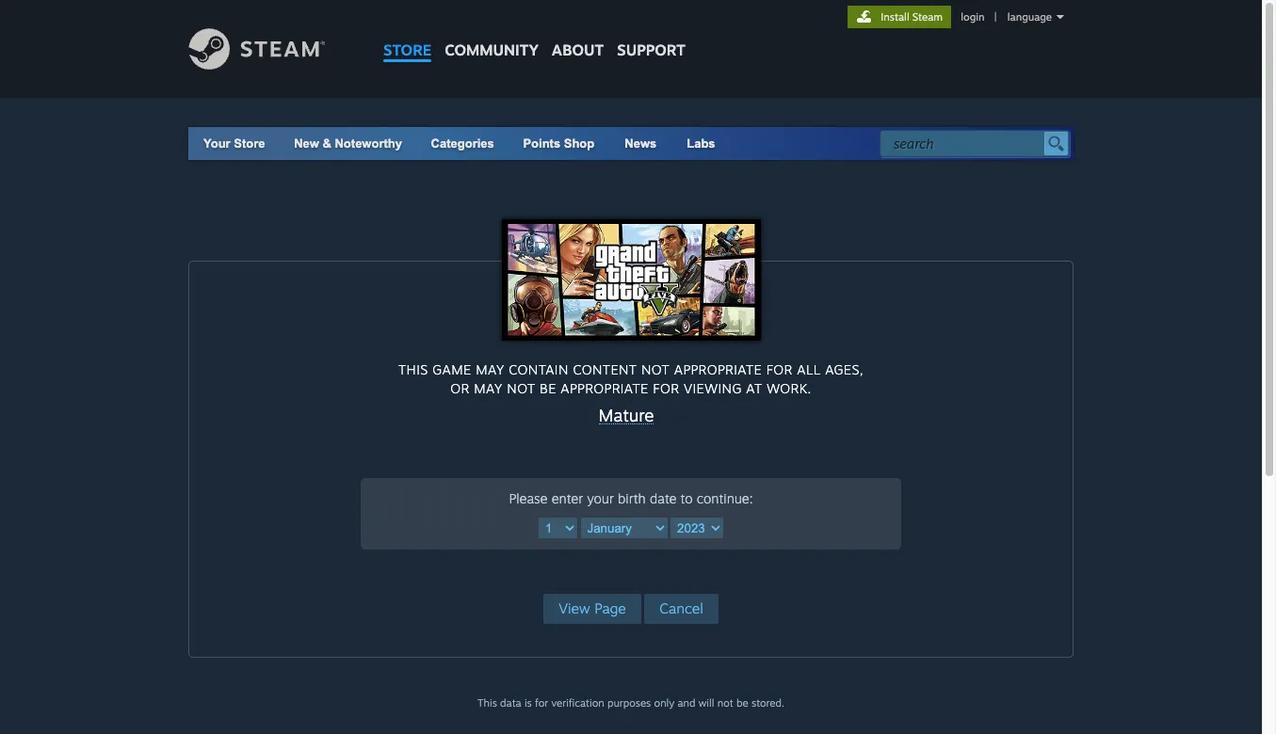 Task type: describe. For each thing, give the bounding box(es) containing it.
login
[[961, 10, 985, 24]]

news link
[[610, 127, 672, 160]]

your store link
[[203, 137, 265, 151]]

install
[[881, 10, 910, 24]]

shop
[[564, 137, 595, 151]]

new & noteworthy
[[294, 137, 402, 151]]

will
[[699, 697, 715, 710]]

or
[[451, 380, 470, 396]]

search text field
[[894, 132, 1040, 156]]

your store
[[203, 137, 265, 151]]

page
[[595, 600, 626, 618]]

verification
[[552, 697, 605, 710]]

data
[[500, 697, 522, 710]]

categories
[[431, 137, 494, 151]]

about
[[552, 41, 604, 59]]

support
[[617, 41, 686, 59]]

game
[[433, 361, 472, 378]]

enter
[[552, 491, 583, 507]]

support link
[[611, 0, 692, 64]]

view page
[[559, 600, 626, 618]]

login | language
[[961, 10, 1052, 24]]

install steam link
[[848, 6, 952, 28]]

this for this data is for verification purposes only and will not be stored.
[[478, 697, 497, 710]]

points shop
[[523, 137, 595, 151]]

this game may contain content not appropriate for all ages, or may not be appropriate for viewing at work.
[[399, 361, 864, 396]]

continue:
[[697, 491, 753, 507]]

new
[[294, 137, 319, 151]]

your
[[203, 137, 230, 151]]

1 horizontal spatial not
[[642, 361, 670, 378]]

1 horizontal spatial appropriate
[[674, 361, 762, 378]]

is
[[525, 697, 532, 710]]

please
[[509, 491, 548, 507]]

please enter your birth date to continue:
[[509, 491, 753, 507]]

this for this game may contain content not appropriate for all ages, or may not be appropriate for viewing at work.
[[399, 361, 428, 378]]

points
[[523, 137, 561, 151]]

categories link
[[431, 137, 494, 151]]

1 vertical spatial not
[[507, 380, 536, 396]]

stored.
[[752, 697, 785, 710]]

your
[[587, 491, 614, 507]]

new & noteworthy link
[[294, 137, 402, 151]]

install steam
[[881, 10, 943, 24]]



Task type: locate. For each thing, give the bounding box(es) containing it.
1 horizontal spatial this
[[478, 697, 497, 710]]

1 horizontal spatial be
[[737, 697, 749, 710]]

noteworthy
[[335, 137, 402, 151]]

content
[[573, 361, 637, 378]]

0 horizontal spatial this
[[399, 361, 428, 378]]

cancel
[[660, 600, 704, 618]]

and
[[678, 697, 696, 710]]

birth
[[618, 491, 646, 507]]

0 vertical spatial be
[[540, 380, 557, 396]]

work.
[[767, 380, 812, 396]]

purposes
[[608, 697, 651, 710]]

about link
[[545, 0, 611, 64]]

for left viewing at bottom right
[[653, 380, 680, 396]]

0 vertical spatial not
[[642, 361, 670, 378]]

mature
[[599, 405, 654, 426]]

0 vertical spatial may
[[476, 361, 505, 378]]

may right "game"
[[476, 361, 505, 378]]

not right content
[[642, 361, 670, 378]]

appropriate up viewing at bottom right
[[674, 361, 762, 378]]

view page link
[[544, 595, 641, 625]]

view
[[559, 600, 590, 618]]

store
[[234, 137, 265, 151]]

language
[[1008, 10, 1052, 24]]

this left data
[[478, 697, 497, 710]]

not
[[642, 361, 670, 378], [507, 380, 536, 396], [718, 697, 734, 710]]

news
[[625, 137, 657, 151]]

1 horizontal spatial for
[[653, 380, 680, 396]]

only
[[654, 697, 675, 710]]

for
[[767, 361, 793, 378], [653, 380, 680, 396], [535, 697, 549, 710]]

contain
[[509, 361, 569, 378]]

this data is for verification purposes only and will not be stored.
[[478, 697, 785, 710]]

labs
[[687, 137, 716, 151]]

0 horizontal spatial not
[[507, 380, 536, 396]]

be
[[540, 380, 557, 396], [737, 697, 749, 710]]

at
[[746, 380, 763, 396]]

1 vertical spatial for
[[653, 380, 680, 396]]

appropriate
[[674, 361, 762, 378], [561, 380, 649, 396]]

be down contain
[[540, 380, 557, 396]]

to
[[681, 491, 693, 507]]

store
[[383, 41, 432, 59]]

this left "game"
[[399, 361, 428, 378]]

may right or
[[474, 380, 503, 396]]

be inside the this game may contain content not appropriate for all ages, or may not be appropriate for viewing at work.
[[540, 380, 557, 396]]

1 vertical spatial this
[[478, 697, 497, 710]]

for up work.
[[767, 361, 793, 378]]

mature link
[[599, 405, 654, 426]]

2 vertical spatial not
[[718, 697, 734, 710]]

1 vertical spatial may
[[474, 380, 503, 396]]

viewing
[[684, 380, 742, 396]]

cancel link
[[645, 595, 719, 625]]

0 horizontal spatial for
[[535, 697, 549, 710]]

1 vertical spatial appropriate
[[561, 380, 649, 396]]

not right will on the right of the page
[[718, 697, 734, 710]]

be left stored.
[[737, 697, 749, 710]]

community link
[[438, 0, 545, 68]]

labs link
[[672, 127, 731, 160]]

2 vertical spatial for
[[535, 697, 549, 710]]

all
[[797, 361, 821, 378]]

steam
[[913, 10, 943, 24]]

1 vertical spatial be
[[737, 697, 749, 710]]

0 vertical spatial for
[[767, 361, 793, 378]]

not down contain
[[507, 380, 536, 396]]

points shop link
[[508, 127, 610, 160]]

ages,
[[825, 361, 864, 378]]

date
[[650, 491, 677, 507]]

&
[[323, 137, 331, 151]]

this
[[399, 361, 428, 378], [478, 697, 497, 710]]

store link
[[377, 0, 438, 68]]

0 horizontal spatial be
[[540, 380, 557, 396]]

2 horizontal spatial for
[[767, 361, 793, 378]]

|
[[995, 10, 997, 24]]

login link
[[957, 10, 989, 24]]

for right is
[[535, 697, 549, 710]]

may
[[476, 361, 505, 378], [474, 380, 503, 396]]

this inside the this game may contain content not appropriate for all ages, or may not be appropriate for viewing at work.
[[399, 361, 428, 378]]

0 vertical spatial appropriate
[[674, 361, 762, 378]]

2 horizontal spatial not
[[718, 697, 734, 710]]

appropriate down content
[[561, 380, 649, 396]]

community
[[445, 41, 539, 59]]

0 horizontal spatial appropriate
[[561, 380, 649, 396]]

0 vertical spatial this
[[399, 361, 428, 378]]



Task type: vqa. For each thing, say whether or not it's contained in the screenshot.
THE NEW
yes



